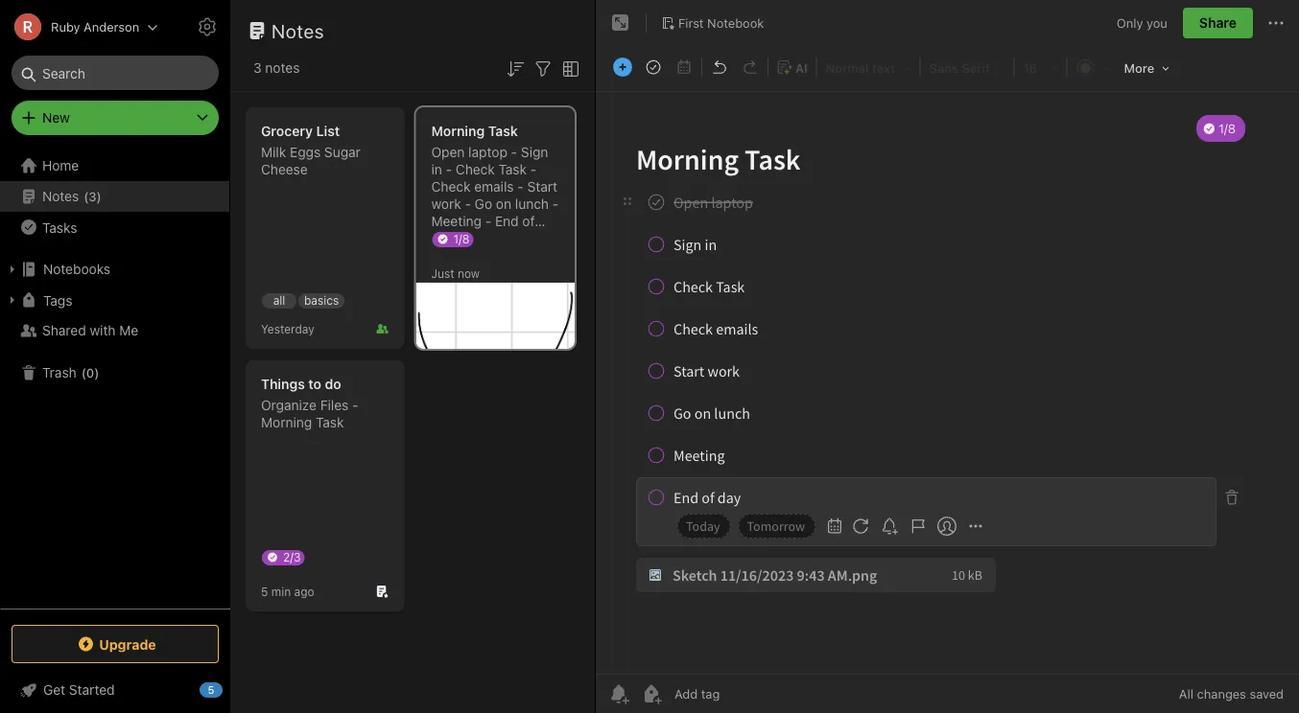 Task type: vqa. For each thing, say whether or not it's contained in the screenshot.
1st scratch pad from left
no



Task type: describe. For each thing, give the bounding box(es) containing it.
font color image
[[1071, 55, 1117, 80]]

Note Editor text field
[[596, 92, 1299, 675]]

work
[[431, 196, 461, 212]]

3 inside notes ( 3 )
[[89, 189, 97, 204]]

sugar
[[324, 144, 361, 160]]

me
[[119, 323, 138, 339]]

1/8
[[453, 232, 470, 246]]

in
[[431, 162, 442, 178]]

0
[[86, 366, 94, 380]]

Add filters field
[[532, 56, 555, 80]]

changes
[[1197, 688, 1246, 702]]

Add tag field
[[673, 687, 817, 703]]

) for trash
[[94, 366, 99, 380]]

- up lunch
[[518, 179, 524, 195]]

only
[[1117, 16, 1143, 30]]

add a reminder image
[[607, 683, 630, 706]]

notes
[[265, 60, 300, 76]]

View options field
[[555, 56, 582, 80]]

things
[[261, 377, 305, 392]]

yesterday
[[261, 322, 315, 336]]

grocery list milk eggs sugar cheese
[[261, 123, 361, 178]]

thumbnail image
[[416, 283, 575, 349]]

morning task open laptop - sign in - check task - check emails - start work - go on lunch - meeting - end of day
[[431, 123, 559, 247]]

upgrade button
[[12, 626, 219, 664]]

now
[[458, 267, 480, 280]]

Font family field
[[923, 54, 1012, 81]]

click to collapse image
[[223, 678, 238, 701]]

of
[[522, 214, 535, 229]]

ruby anderson
[[51, 20, 139, 34]]

5 for 5 min ago
[[261, 585, 268, 599]]

tasks button
[[0, 212, 229, 243]]

you
[[1147, 16, 1168, 30]]

new
[[42, 110, 70, 126]]

2/3
[[283, 551, 301, 564]]

tasks
[[42, 220, 77, 235]]

sign
[[521, 144, 548, 160]]

go
[[475, 196, 492, 212]]

ruby
[[51, 20, 80, 34]]

Sort options field
[[504, 56, 527, 80]]

more
[[1124, 61, 1155, 75]]

0 vertical spatial check
[[456, 162, 495, 178]]

- down go
[[485, 214, 491, 229]]

milk
[[261, 144, 286, 160]]

notes for notes
[[272, 19, 324, 42]]

start
[[527, 179, 558, 195]]

only you
[[1117, 16, 1168, 30]]

share button
[[1183, 8, 1253, 38]]

shared with me
[[42, 323, 138, 339]]

expand note image
[[609, 12, 632, 35]]

- down the start
[[553, 196, 559, 212]]

Heading level field
[[819, 54, 918, 81]]

( for notes
[[84, 189, 89, 204]]

anderson
[[84, 20, 139, 34]]

note window element
[[596, 0, 1299, 714]]

3 notes
[[253, 60, 300, 76]]

Account field
[[0, 8, 159, 46]]

Insert field
[[608, 54, 637, 81]]

more actions image
[[1265, 12, 1288, 35]]

ago
[[294, 585, 314, 599]]

first
[[678, 15, 704, 30]]

undo image
[[706, 54, 733, 81]]



Task type: locate. For each thing, give the bounding box(es) containing it.
1 horizontal spatial 5
[[261, 585, 268, 599]]

-
[[511, 144, 517, 160], [446, 162, 452, 178], [531, 162, 537, 178], [518, 179, 524, 195], [465, 196, 471, 212], [553, 196, 559, 212], [485, 214, 491, 229], [352, 398, 358, 414]]

trash ( 0 )
[[42, 365, 99, 381]]

with
[[90, 323, 116, 339]]

task
[[488, 123, 518, 139], [499, 162, 527, 178], [316, 415, 344, 431]]

notes for notes ( 3 )
[[42, 189, 79, 204]]

1 horizontal spatial morning
[[431, 123, 485, 139]]

5 for 5
[[208, 685, 215, 697]]

3
[[253, 60, 262, 76], [89, 189, 97, 204]]

settings image
[[196, 15, 219, 38]]

get
[[43, 683, 65, 699]]

all changes saved
[[1179, 688, 1284, 702]]

notes down the home
[[42, 189, 79, 204]]

notes up "notes" at left
[[272, 19, 324, 42]]

0 vertical spatial 5
[[261, 585, 268, 599]]

1 vertical spatial notes
[[42, 189, 79, 204]]

notes
[[272, 19, 324, 42], [42, 189, 79, 204]]

Font size field
[[1017, 54, 1065, 81]]

task down the files
[[316, 415, 344, 431]]

) down the home link
[[97, 189, 101, 204]]

- left go
[[465, 196, 471, 212]]

all
[[273, 294, 285, 308]]

task inside things to do organize files - morning task
[[316, 415, 344, 431]]

) right trash
[[94, 366, 99, 380]]

eggs
[[290, 144, 321, 160]]

tags
[[43, 292, 72, 308]]

task up laptop
[[488, 123, 518, 139]]

( down the home link
[[84, 189, 89, 204]]

emails
[[474, 179, 514, 195]]

tree containing home
[[0, 151, 230, 608]]

0 vertical spatial task
[[488, 123, 518, 139]]

tags button
[[0, 285, 229, 316]]

just now
[[431, 267, 480, 280]]

heading level image
[[820, 55, 917, 80]]

)
[[97, 189, 101, 204], [94, 366, 99, 380]]

all
[[1179, 688, 1194, 702]]

( inside notes ( 3 )
[[84, 189, 89, 204]]

things to do organize files - morning task
[[261, 377, 358, 431]]

0 vertical spatial morning
[[431, 123, 485, 139]]

5 left min
[[261, 585, 268, 599]]

meeting
[[431, 214, 482, 229]]

(
[[84, 189, 89, 204], [81, 366, 86, 380]]

1 vertical spatial 5
[[208, 685, 215, 697]]

1 vertical spatial 3
[[89, 189, 97, 204]]

0 vertical spatial )
[[97, 189, 101, 204]]

do
[[325, 377, 341, 392]]

1 vertical spatial )
[[94, 366, 99, 380]]

first notebook button
[[654, 10, 771, 36]]

0 vertical spatial 3
[[253, 60, 262, 76]]

get started
[[43, 683, 115, 699]]

More field
[[1118, 54, 1177, 82]]

( for trash
[[81, 366, 86, 380]]

grocery
[[261, 123, 313, 139]]

end
[[495, 214, 519, 229]]

morning inside morning task open laptop - sign in - check task - check emails - start work - go on lunch - meeting - end of day
[[431, 123, 485, 139]]

notebooks
[[43, 262, 110, 277]]

task up emails
[[499, 162, 527, 178]]

check down laptop
[[456, 162, 495, 178]]

0 horizontal spatial morning
[[261, 415, 312, 431]]

day
[[431, 231, 454, 247]]

laptop
[[468, 144, 508, 160]]

started
[[69, 683, 115, 699]]

new button
[[12, 101, 219, 135]]

first notebook
[[678, 15, 764, 30]]

files
[[320, 398, 349, 414]]

More actions field
[[1265, 8, 1288, 38]]

share
[[1199, 15, 1237, 31]]

2 vertical spatial task
[[316, 415, 344, 431]]

min
[[271, 585, 291, 599]]

add tag image
[[640, 683, 663, 706]]

0 vertical spatial (
[[84, 189, 89, 204]]

tree
[[0, 151, 230, 608]]

3 left "notes" at left
[[253, 60, 262, 76]]

- inside things to do organize files - morning task
[[352, 398, 358, 414]]

font family image
[[924, 55, 1011, 80]]

expand tags image
[[5, 293, 20, 308]]

Search text field
[[25, 56, 205, 90]]

cheese
[[261, 162, 308, 178]]

) inside notes ( 3 )
[[97, 189, 101, 204]]

morning down organize
[[261, 415, 312, 431]]

to
[[308, 377, 322, 392]]

0 horizontal spatial 5
[[208, 685, 215, 697]]

morning
[[431, 123, 485, 139], [261, 415, 312, 431]]

( inside trash ( 0 )
[[81, 366, 86, 380]]

Font color field
[[1070, 54, 1118, 81]]

expand notebooks image
[[5, 262, 20, 277]]

basics
[[304, 294, 339, 308]]

trash
[[42, 365, 77, 381]]

just
[[431, 267, 454, 280]]

5 left click to collapse image
[[208, 685, 215, 697]]

lunch
[[515, 196, 549, 212]]

morning inside things to do organize files - morning task
[[261, 415, 312, 431]]

1 horizontal spatial 3
[[253, 60, 262, 76]]

- right the files
[[352, 398, 358, 414]]

saved
[[1250, 688, 1284, 702]]

notes ( 3 )
[[42, 189, 101, 204]]

( right trash
[[81, 366, 86, 380]]

Help and Learning task checklist field
[[0, 676, 230, 706]]

check
[[456, 162, 495, 178], [431, 179, 471, 195]]

) for notes
[[97, 189, 101, 204]]

5 inside help and learning task checklist field
[[208, 685, 215, 697]]

5 min ago
[[261, 585, 314, 599]]

notebooks link
[[0, 254, 229, 285]]

add filters image
[[532, 57, 555, 80]]

0 horizontal spatial notes
[[42, 189, 79, 204]]

None search field
[[25, 56, 205, 90]]

3 down the home link
[[89, 189, 97, 204]]

shared with me link
[[0, 316, 229, 346]]

notebook
[[707, 15, 764, 30]]

check up work
[[431, 179, 471, 195]]

1 vertical spatial task
[[499, 162, 527, 178]]

) inside trash ( 0 )
[[94, 366, 99, 380]]

upgrade
[[99, 637, 156, 653]]

5
[[261, 585, 268, 599], [208, 685, 215, 697]]

on
[[496, 196, 512, 212]]

home link
[[0, 151, 230, 181]]

1 vertical spatial morning
[[261, 415, 312, 431]]

organize
[[261, 398, 317, 414]]

home
[[42, 158, 79, 174]]

1 vertical spatial check
[[431, 179, 471, 195]]

1 vertical spatial (
[[81, 366, 86, 380]]

open
[[431, 144, 465, 160]]

0 vertical spatial notes
[[272, 19, 324, 42]]

- down sign
[[531, 162, 537, 178]]

shared
[[42, 323, 86, 339]]

notes inside tree
[[42, 189, 79, 204]]

- left sign
[[511, 144, 517, 160]]

task image
[[640, 54, 667, 81]]

- right in
[[446, 162, 452, 178]]

morning up open at the top of the page
[[431, 123, 485, 139]]

list
[[316, 123, 340, 139]]

1 horizontal spatial notes
[[272, 19, 324, 42]]

font size image
[[1018, 55, 1064, 80]]

0 horizontal spatial 3
[[89, 189, 97, 204]]



